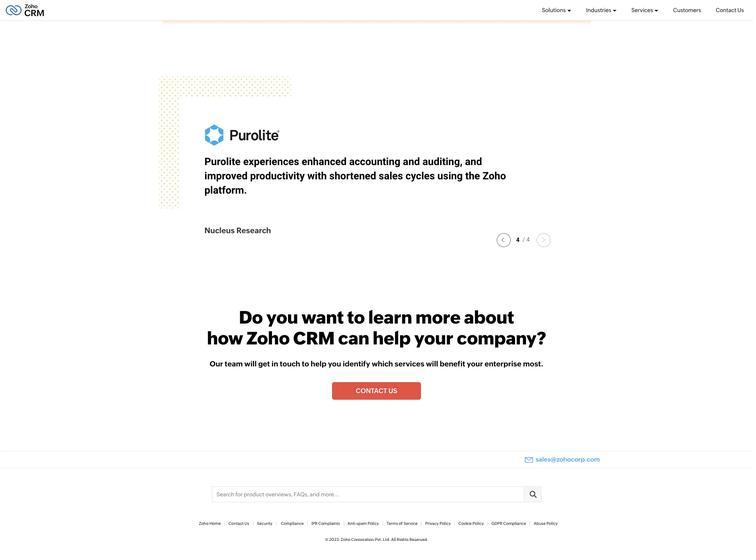 Task type: describe. For each thing, give the bounding box(es) containing it.
2 will from the left
[[426, 360, 439, 368]]

spam
[[357, 522, 367, 526]]

operating
[[237, 156, 281, 168]]

contact us
[[356, 387, 398, 395]]

cookie
[[459, 522, 472, 526]]

do you want to learn more about how zoho crm can help your company?
[[207, 307, 547, 349]]

quickly.
[[329, 199, 364, 211]]

Search for product overviews, FAQs, and more... text field
[[212, 487, 541, 502]]

policy for cookie policy
[[473, 522, 484, 526]]

2 compliance from the left
[[504, 522, 527, 526]]

and down "productivity"
[[277, 184, 294, 197]]

cookie policy
[[459, 522, 484, 526]]

most.
[[523, 360, 544, 368]]

customers
[[674, 7, 702, 13]]

custom
[[297, 184, 331, 197]]

generate
[[463, 170, 504, 182]]

purolite
[[205, 156, 241, 168]]

we
[[427, 170, 442, 182]]

policy for privacy policy
[[440, 522, 451, 526]]

security
[[257, 522, 273, 526]]

the inside purolite experiences enhanced accounting and auditing, and improved productivity with shortened sales cycles using the zoho platform.
[[466, 170, 480, 182]]

gdpr compliance link
[[492, 522, 527, 526]]

1 horizontal spatial of
[[399, 522, 403, 526]]

anti-spam policy
[[348, 522, 379, 526]]

our team will get in touch to help you identify which services will benefit your enterprise most.
[[210, 360, 544, 368]]

services
[[632, 7, 654, 13]]

ipr complaints link
[[312, 522, 340, 526]]

contains
[[406, 156, 446, 168]]

contact
[[356, 387, 387, 395]]

nucleus research
[[205, 226, 271, 235]]

company?
[[457, 328, 547, 349]]

terms
[[387, 522, 398, 526]]

sundaraju
[[259, 229, 297, 238]]

cycles
[[406, 170, 435, 182]]

service
[[404, 522, 418, 526]]

selectra's
[[304, 170, 349, 182]]

contact us link
[[332, 383, 421, 400]]

auditing,
[[423, 156, 463, 168]]

privacy
[[426, 522, 439, 526]]

entire
[[351, 170, 378, 182]]

business.
[[380, 170, 425, 182]]

zoho home link
[[199, 522, 221, 526]]

in
[[272, 360, 278, 368]]

zoho inside purolite experiences enhanced accounting and auditing, and improved productivity with shortened sales cycles using the zoho platform.
[[483, 170, 506, 182]]

1 vertical spatial to
[[302, 360, 309, 368]]

the inside zoho's operating system is very robust, and contains the collective memory of selectra's entire business. we can generate workflow loads and custom functions ourselves and we can accomplish new initiatives quickly.
[[449, 156, 463, 168]]

/
[[523, 236, 525, 243]]

sales
[[379, 170, 403, 182]]

policy for abuse policy
[[547, 522, 558, 526]]

terms of service
[[387, 522, 418, 526]]

help inside the do you want to learn more about how zoho crm can help your company?
[[373, 328, 411, 349]]

anti-
[[348, 522, 357, 526]]

contact for the left contact us link
[[229, 522, 244, 526]]

initiatives
[[282, 199, 327, 211]]

research
[[237, 226, 271, 235]]

sales@zohocorp.com link
[[525, 456, 600, 463]]

0 horizontal spatial contact us link
[[229, 522, 249, 526]]

workflow
[[205, 184, 247, 197]]

abuse policy link
[[534, 522, 558, 526]]

and up generate on the right of the page
[[465, 156, 482, 168]]

solutions
[[542, 7, 566, 13]]

and down the we
[[427, 184, 444, 197]]

ipr complaints
[[312, 522, 340, 526]]

nucleus
[[205, 226, 235, 235]]

us for the left contact us link
[[245, 522, 249, 526]]

which
[[372, 360, 393, 368]]

collective
[[205, 170, 249, 182]]

identify
[[343, 360, 370, 368]]

contact for the rightmost contact us link
[[716, 7, 737, 13]]

zoho's operating system is very robust, and contains the collective memory of selectra's entire business. we can generate workflow loads and custom functions ourselves and we can accomplish new initiatives quickly.
[[205, 156, 504, 211]]

shortened
[[330, 170, 377, 182]]

abuse policy
[[534, 522, 558, 526]]

accounting
[[349, 156, 401, 168]]

1 horizontal spatial can
[[444, 170, 461, 182]]



Task type: locate. For each thing, give the bounding box(es) containing it.
and up sales
[[387, 156, 404, 168]]

compliance
[[281, 522, 304, 526], [504, 522, 527, 526]]

your down more
[[415, 328, 454, 349]]

0 vertical spatial to
[[348, 307, 365, 328]]

system
[[283, 156, 317, 168]]

get
[[258, 360, 270, 368]]

2 vertical spatial can
[[339, 328, 370, 349]]

our
[[210, 360, 223, 368]]

1 vertical spatial contact
[[229, 522, 244, 526]]

zoho crm logo image
[[5, 2, 44, 18]]

1 horizontal spatial compliance
[[504, 522, 527, 526]]

0 horizontal spatial compliance
[[281, 522, 304, 526]]

1 horizontal spatial contact us link
[[716, 0, 745, 20]]

you inside the do you want to learn more about how zoho crm can help your company?
[[267, 307, 298, 328]]

is
[[319, 156, 327, 168]]

more
[[416, 307, 461, 328]]

you right do
[[267, 307, 298, 328]]

can up identify on the bottom left of the page
[[339, 328, 370, 349]]

0 horizontal spatial us
[[245, 522, 249, 526]]

enhanced
[[302, 156, 347, 168]]

we
[[447, 184, 460, 197]]

us
[[389, 387, 398, 395]]

touch
[[280, 360, 301, 368]]

1 horizontal spatial you
[[328, 360, 341, 368]]

of inside zoho's operating system is very robust, and contains the collective memory of selectra's entire business. we can generate workflow loads and custom functions ourselves and we can accomplish new initiatives quickly.
[[292, 170, 302, 182]]

0 vertical spatial you
[[267, 307, 298, 328]]

with
[[308, 170, 327, 182]]

0 horizontal spatial the
[[449, 156, 463, 168]]

very
[[330, 156, 350, 168]]

can inside the do you want to learn more about how zoho crm can help your company?
[[339, 328, 370, 349]]

you left identify on the bottom left of the page
[[328, 360, 341, 368]]

benefit
[[440, 360, 466, 368]]

gdpr compliance
[[492, 522, 527, 526]]

loads
[[249, 184, 274, 197]]

your
[[415, 328, 454, 349], [467, 360, 483, 368]]

1 vertical spatial your
[[467, 360, 483, 368]]

us for the rightmost contact us link
[[738, 7, 745, 13]]

1 vertical spatial contact us link
[[229, 522, 249, 526]]

1 will from the left
[[245, 360, 257, 368]]

4 / 4
[[517, 236, 530, 244]]

divya
[[237, 229, 257, 238]]

1 vertical spatial you
[[328, 360, 341, 368]]

4
[[527, 236, 530, 243], [517, 237, 520, 244]]

experiences
[[243, 156, 299, 168]]

1 vertical spatial can
[[462, 184, 479, 197]]

zoho inside the do you want to learn more about how zoho crm can help your company?
[[247, 328, 290, 349]]

your inside the do you want to learn more about how zoho crm can help your company?
[[415, 328, 454, 349]]

0 horizontal spatial to
[[302, 360, 309, 368]]

policy right spam
[[368, 522, 379, 526]]

0 horizontal spatial can
[[339, 328, 370, 349]]

and up cycles
[[403, 156, 420, 168]]

and
[[387, 156, 404, 168], [403, 156, 420, 168], [465, 156, 482, 168], [277, 184, 294, 197], [427, 184, 444, 197]]

0 horizontal spatial help
[[311, 360, 327, 368]]

4 right /
[[527, 236, 530, 243]]

1 vertical spatial of
[[399, 522, 403, 526]]

anti-spam policy link
[[348, 522, 379, 526]]

2 vertical spatial zoho
[[199, 522, 209, 526]]

0 vertical spatial zoho
[[483, 170, 506, 182]]

1 horizontal spatial contact
[[716, 7, 737, 13]]

memory
[[252, 170, 290, 182]]

will left get
[[245, 360, 257, 368]]

of right terms
[[399, 522, 403, 526]]

policy right cookie
[[473, 522, 484, 526]]

will left benefit
[[426, 360, 439, 368]]

robust,
[[352, 156, 384, 168]]

0 horizontal spatial you
[[267, 307, 298, 328]]

purolite experiences enhanced accounting and auditing, and improved productivity with shortened sales cycles using the zoho platform.
[[205, 156, 506, 197]]

home
[[210, 522, 221, 526]]

1 horizontal spatial us
[[738, 7, 745, 13]]

0 vertical spatial help
[[373, 328, 411, 349]]

1 vertical spatial the
[[466, 170, 480, 182]]

ourselves
[[380, 184, 424, 197]]

industries
[[587, 7, 612, 13]]

do
[[239, 307, 263, 328]]

1 compliance from the left
[[281, 522, 304, 526]]

can up we
[[444, 170, 461, 182]]

0 vertical spatial your
[[415, 328, 454, 349]]

complaints
[[319, 522, 340, 526]]

accomplish
[[205, 199, 258, 211]]

0 horizontal spatial of
[[292, 170, 302, 182]]

abuse
[[534, 522, 546, 526]]

terms of service link
[[387, 522, 418, 526]]

2 horizontal spatial can
[[462, 184, 479, 197]]

0 horizontal spatial 4
[[517, 237, 520, 244]]

1 vertical spatial us
[[245, 522, 249, 526]]

0 vertical spatial of
[[292, 170, 302, 182]]

your right benefit
[[467, 360, 483, 368]]

the up using
[[449, 156, 463, 168]]

team
[[225, 360, 243, 368]]

security link
[[257, 522, 273, 526]]

0 horizontal spatial zoho
[[199, 522, 209, 526]]

want
[[302, 307, 344, 328]]

0 vertical spatial the
[[449, 156, 463, 168]]

privacy policy
[[426, 522, 451, 526]]

policy right privacy
[[440, 522, 451, 526]]

1 vertical spatial zoho
[[247, 328, 290, 349]]

1 vertical spatial contact us
[[229, 522, 249, 526]]

1 horizontal spatial the
[[466, 170, 480, 182]]

policy right abuse on the right bottom
[[547, 522, 558, 526]]

1 4 from the left
[[527, 236, 530, 243]]

new
[[260, 199, 279, 211]]

1 horizontal spatial help
[[373, 328, 411, 349]]

sales@zohocorp.com
[[536, 456, 600, 463]]

4 policy from the left
[[547, 522, 558, 526]]

1 horizontal spatial contact us
[[716, 7, 745, 13]]

contact us for the left contact us link
[[229, 522, 249, 526]]

0 vertical spatial contact us
[[716, 7, 745, 13]]

0 horizontal spatial will
[[245, 360, 257, 368]]

2 policy from the left
[[440, 522, 451, 526]]

1 horizontal spatial zoho
[[247, 328, 290, 349]]

platform.
[[205, 184, 247, 197]]

1 vertical spatial help
[[311, 360, 327, 368]]

1 horizontal spatial will
[[426, 360, 439, 368]]

2 horizontal spatial zoho
[[483, 170, 506, 182]]

compliance left ipr
[[281, 522, 304, 526]]

0 vertical spatial us
[[738, 7, 745, 13]]

improved
[[205, 170, 248, 182]]

3 policy from the left
[[473, 522, 484, 526]]

divya sundaraju
[[237, 229, 297, 238]]

services
[[395, 360, 425, 368]]

1 policy from the left
[[368, 522, 379, 526]]

productivity
[[250, 170, 305, 182]]

compliance right the gdpr
[[504, 522, 527, 526]]

enterprise
[[485, 360, 522, 368]]

help
[[373, 328, 411, 349], [311, 360, 327, 368]]

1 horizontal spatial to
[[348, 307, 365, 328]]

about
[[464, 307, 515, 328]]

how
[[207, 328, 243, 349]]

0 vertical spatial contact us link
[[716, 0, 745, 20]]

will
[[245, 360, 257, 368], [426, 360, 439, 368]]

help down learn
[[373, 328, 411, 349]]

gdpr
[[492, 522, 503, 526]]

can right we
[[462, 184, 479, 197]]

zoho home
[[199, 522, 221, 526]]

of down system
[[292, 170, 302, 182]]

help down crm
[[311, 360, 327, 368]]

to right touch
[[302, 360, 309, 368]]

customers link
[[674, 0, 702, 20]]

4 left /
[[517, 237, 520, 244]]

the
[[449, 156, 463, 168], [466, 170, 480, 182]]

to inside the do you want to learn more about how zoho crm can help your company?
[[348, 307, 365, 328]]

crm
[[294, 328, 335, 349]]

0 horizontal spatial your
[[415, 328, 454, 349]]

cookie policy link
[[459, 522, 484, 526]]

functions
[[334, 184, 377, 197]]

zoho's
[[205, 156, 234, 168]]

0 vertical spatial contact
[[716, 7, 737, 13]]

using
[[438, 170, 463, 182]]

zoho
[[483, 170, 506, 182], [247, 328, 290, 349], [199, 522, 209, 526]]

compliance link
[[281, 522, 304, 526]]

1 horizontal spatial 4
[[527, 236, 530, 243]]

1 horizontal spatial your
[[467, 360, 483, 368]]

0 vertical spatial can
[[444, 170, 461, 182]]

contact us for the rightmost contact us link
[[716, 7, 745, 13]]

contact us link
[[716, 0, 745, 20], [229, 522, 249, 526]]

ipr
[[312, 522, 318, 526]]

the right using
[[466, 170, 480, 182]]

0 horizontal spatial contact
[[229, 522, 244, 526]]

2 4 from the left
[[517, 237, 520, 244]]

to right want
[[348, 307, 365, 328]]

0 horizontal spatial contact us
[[229, 522, 249, 526]]

contact
[[716, 7, 737, 13], [229, 522, 244, 526]]



Task type: vqa. For each thing, say whether or not it's contained in the screenshot.
middle zoho
yes



